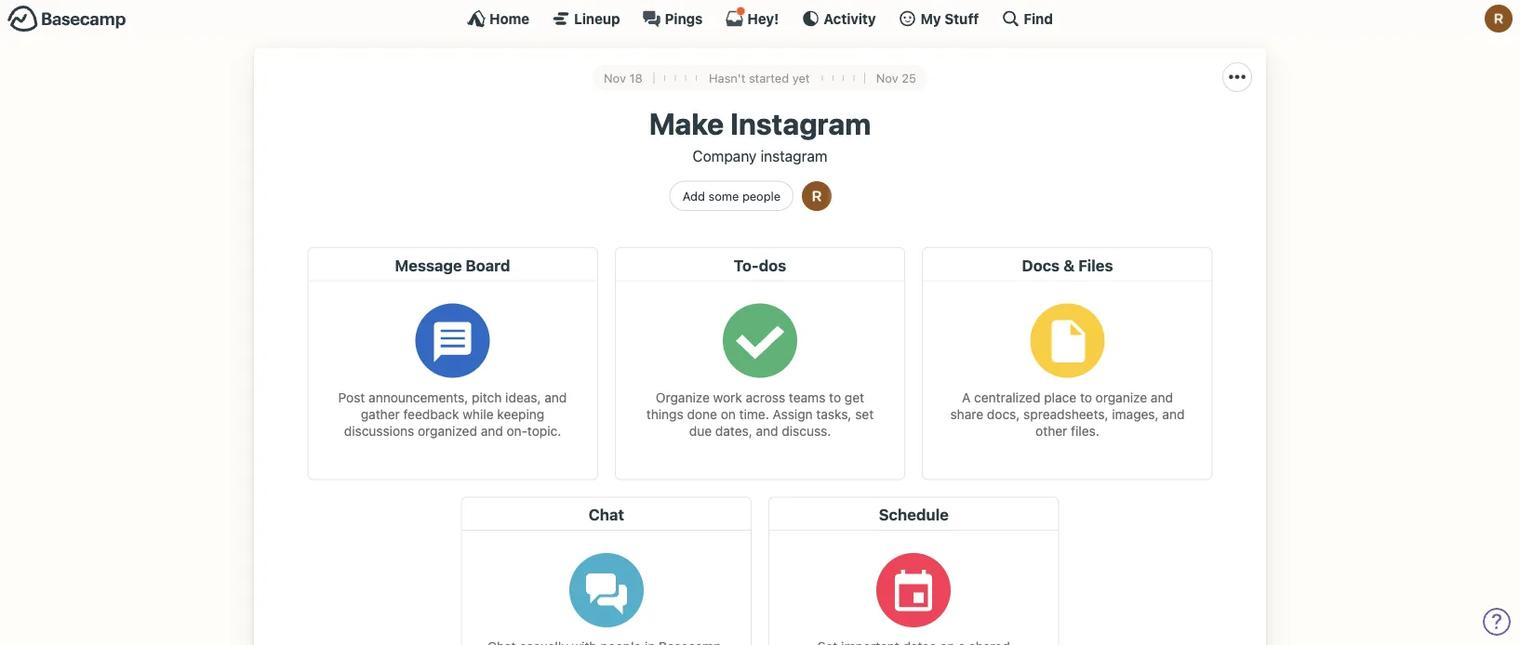 Task type: locate. For each thing, give the bounding box(es) containing it.
hasn't started yet
[[709, 71, 810, 85]]

1 horizontal spatial nov
[[876, 71, 898, 85]]

company
[[693, 147, 757, 165]]

25
[[902, 71, 916, 85]]

pings
[[665, 10, 703, 27]]

1 nov from the left
[[604, 71, 626, 85]]

home link
[[467, 9, 530, 28]]

switch accounts image
[[7, 5, 127, 33]]

0 horizontal spatial nov
[[604, 71, 626, 85]]

lineup link
[[552, 9, 620, 28]]

nov left 25
[[876, 71, 898, 85]]

started
[[749, 71, 789, 85]]

nov left 18
[[604, 71, 626, 85]]

hasn't
[[709, 71, 746, 85]]

2 nov from the left
[[876, 71, 898, 85]]

stuff
[[945, 10, 979, 27]]

make
[[649, 106, 724, 141]]

18
[[629, 71, 643, 85]]

instagram
[[761, 147, 828, 165]]

yet
[[792, 71, 810, 85]]

nov
[[604, 71, 626, 85], [876, 71, 898, 85]]

nov 25
[[876, 71, 916, 85]]

people
[[742, 189, 781, 203]]



Task type: vqa. For each thing, say whether or not it's contained in the screenshot.
HASN'T
yes



Task type: describe. For each thing, give the bounding box(es) containing it.
add some people
[[683, 189, 781, 203]]

home
[[489, 10, 530, 27]]

nov for nov 25
[[876, 71, 898, 85]]

activity
[[824, 10, 876, 27]]

find
[[1024, 10, 1053, 27]]

nov for nov 18
[[604, 71, 626, 85]]

ruby image
[[1485, 5, 1513, 33]]

instagram
[[730, 106, 871, 141]]

find button
[[1001, 9, 1053, 28]]

add some people link
[[670, 181, 794, 211]]

pings button
[[642, 9, 703, 28]]

make instagram company instagram
[[649, 106, 871, 165]]

add
[[683, 189, 705, 203]]

main element
[[0, 0, 1520, 36]]

lineup
[[574, 10, 620, 27]]

activity link
[[801, 9, 876, 28]]

my stuff button
[[898, 9, 979, 28]]

some
[[708, 189, 739, 203]]

nov 18
[[604, 71, 643, 85]]

ruby image
[[802, 181, 832, 211]]

my
[[921, 10, 941, 27]]

my stuff
[[921, 10, 979, 27]]

hey!
[[747, 10, 779, 27]]

hey! button
[[725, 7, 779, 28]]



